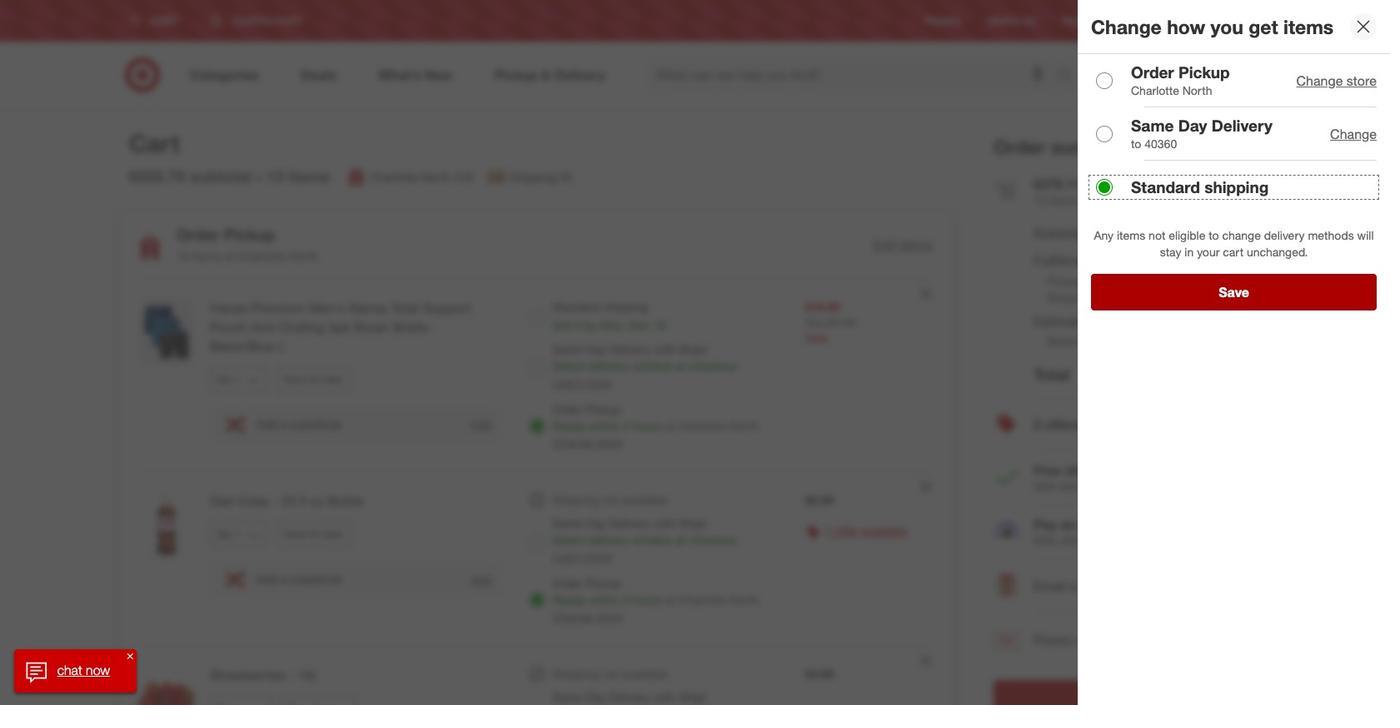 Task type: describe. For each thing, give the bounding box(es) containing it.
search button
[[1050, 57, 1090, 97]]

1 vertical spatial total
[[1034, 365, 1070, 384]]

save for support
[[284, 373, 306, 385]]

it
[[575, 318, 581, 332]]

orders*
[[1082, 480, 1120, 494]]

18
[[653, 318, 666, 332]]

registry
[[925, 15, 962, 27]]

not for diet coke - 20 fl oz bottle
[[602, 493, 619, 507]]

3pk
[[328, 319, 350, 336]]

unchanged.
[[1247, 245, 1308, 259]]

store for diet coke - 20 fl oz bottle
[[597, 610, 623, 624]]

weekly ad
[[988, 15, 1036, 27]]

13 inside $379.11 total 13 items
[[1034, 193, 1047, 207]]

cart item ready to fulfill group containing hanes premium men's xtemp total support pouch anti chafing 3pk boxer briefs - black/blue l
[[120, 279, 953, 471]]

mon,
[[600, 318, 626, 332]]

briefs
[[393, 319, 428, 336]]

target circle link
[[1129, 14, 1185, 28]]

get
[[553, 318, 572, 332]]

ready for diet coke - 20 fl oz bottle
[[553, 593, 586, 607]]

$36/mo.
[[1123, 516, 1173, 533]]

same day delivery with shipt select delivery window at checkout learn more for hanes premium men's xtemp total support pouch anti chafing 3pk boxer briefs - black/blue l
[[553, 342, 737, 390]]

summary
[[1051, 135, 1137, 158]]

order inside the order pickup charlotte north
[[1131, 63, 1174, 82]]

hanes premium men's xtemp total support pouch anti chafing 3pk boxer briefs - black/blue l
[[210, 300, 472, 355]]

list containing charlotte north (10)
[[346, 168, 572, 188]]

13 items
[[266, 167, 330, 186]]

chat now button
[[14, 650, 137, 693]]

store pickup radio for hanes premium men's xtemp total support pouch anti chafing 3pk boxer briefs - black/blue l
[[529, 418, 546, 435]]

2 inside button
[[1034, 417, 1041, 433]]

2 as from the left
[[1105, 516, 1120, 533]]

order inside order pickup 10 items at charlotte north
[[177, 225, 220, 244]]

change store button for hanes premium men's xtemp total support pouch anti chafing 3pk boxer briefs - black/blue l
[[553, 435, 623, 451]]

shipping for standard shipping get it by mon, dec 18
[[603, 300, 648, 314]]

1 offer available button
[[825, 523, 907, 540]]

ready for hanes premium men's xtemp total support pouch anti chafing 3pk boxer briefs - black/blue l
[[553, 419, 586, 433]]

based on
[[1047, 334, 1100, 349]]

$379.11
[[1034, 176, 1081, 192]]

$19.99 reg $21.99 sale
[[805, 300, 856, 345]]

your
[[1197, 245, 1220, 259]]

subtotal (13 items)
[[1034, 225, 1139, 242]]

strawberries - 1lb link
[[210, 666, 503, 685]]

offers
[[1045, 417, 1082, 433]]

$20.32
[[1219, 313, 1259, 330]]

2 vertical spatial -
[[289, 667, 294, 684]]

more for hanes premium men's xtemp total support pouch anti chafing 3pk boxer briefs - black/blue l
[[585, 376, 612, 390]]

now
[[86, 662, 110, 679]]

2 offers available
[[1034, 417, 1141, 433]]

learn for diet coke - 20 fl oz bottle
[[553, 550, 582, 564]]

delivery for diet coke - 20 fl oz bottle
[[589, 533, 630, 547]]

select for hanes premium men's xtemp total support pouch anti chafing 3pk boxer briefs - black/blue l
[[553, 359, 586, 373]]

$35
[[1060, 480, 1079, 494]]

change how you get items dialog
[[1078, 0, 1390, 706]]

message
[[1104, 578, 1158, 595]]

code
[[1077, 632, 1107, 649]]

email a gift message
[[1034, 578, 1158, 595]]

pay as low as $36/mo. with affirm
[[1034, 516, 1173, 548]]

cart item ready to fulfill group containing strawberries - 1lb
[[120, 646, 953, 706]]

any
[[1094, 228, 1114, 242]]

shipt for hanes premium men's xtemp total support pouch anti chafing 3pk boxer briefs - black/blue l
[[679, 342, 707, 357]]

coke
[[237, 493, 269, 510]]

redcard link
[[1062, 14, 1102, 28]]

fulfillment
[[1034, 252, 1095, 269]]

$358.79 for $358.79
[[1211, 225, 1259, 242]]

save inside save button
[[1219, 284, 1249, 301]]

for for men's
[[309, 373, 321, 385]]

pickup shipping
[[1047, 274, 1093, 305]]

with for diet coke - 20 fl oz bottle
[[655, 516, 676, 531]]

learn for hanes premium men's xtemp total support pouch anti chafing 3pk boxer briefs - black/blue l
[[553, 376, 582, 390]]

free shipping with $35 orders* (exclusions apply)
[[1034, 462, 1216, 494]]

delivery inside any items not eligible to change delivery methods will stay in your cart unchanged.
[[1264, 228, 1305, 242]]

you
[[1211, 15, 1244, 38]]

cart item ready to fulfill group containing diet coke - 20 fl oz bottle
[[120, 472, 953, 645]]

offer
[[835, 524, 859, 538]]

- inside hanes premium men's xtemp total support pouch anti chafing 3pk boxer briefs - black/blue l
[[431, 319, 437, 336]]

email
[[1034, 578, 1066, 595]]

0 horizontal spatial -
[[272, 493, 278, 510]]

shipping for free shipping with $35 orders* (exclusions apply)
[[1065, 462, 1119, 479]]

support
[[423, 300, 472, 317]]

2 for hanes premium men's xtemp total support pouch anti chafing 3pk boxer briefs - black/blue l
[[623, 419, 629, 433]]

premium
[[252, 300, 305, 317]]

same day delivery with shipt
[[553, 690, 707, 705]]

find
[[1211, 15, 1231, 27]]

shipping for standard shipping
[[1205, 178, 1269, 197]]

✕
[[127, 651, 133, 661]]

$19.99
[[805, 300, 840, 314]]

eligible
[[1169, 228, 1206, 242]]

same inside same day delivery to 40360
[[1131, 116, 1174, 135]]

a for bottle
[[281, 572, 287, 586]]

standard for standard shipping
[[1131, 178, 1200, 197]]

weekly
[[988, 15, 1020, 27]]

checkout for hanes premium men's xtemp total support pouch anti chafing 3pk boxer briefs - black/blue l
[[689, 359, 737, 373]]

in
[[1185, 245, 1194, 259]]

more for diet coke - 20 fl oz bottle
[[585, 550, 612, 564]]

pay
[[1034, 516, 1057, 533]]

target circle
[[1129, 15, 1185, 27]]

$379.11 total 13 items
[[1034, 176, 1114, 207]]

same day delivery to 40360
[[1131, 116, 1273, 151]]

by
[[584, 318, 597, 332]]

same day delivery with shipt select delivery window at checkout learn more for diet coke - 20 fl oz bottle
[[553, 516, 737, 564]]

hanes
[[210, 300, 248, 317]]

available inside the 2 offers available button
[[1085, 417, 1141, 433]]

anti
[[251, 319, 275, 336]]

affirm image
[[994, 520, 1021, 546]]

items inside $379.11 total 13 items
[[1050, 193, 1079, 207]]

20
[[281, 493, 296, 510]]

window for hanes premium men's xtemp total support pouch anti chafing 3pk boxer briefs - black/blue l
[[633, 359, 673, 373]]

hanes premium men's xtemp total support pouch anti chafing 3pk boxer briefs - black/blue l link
[[210, 299, 503, 356]]

promo
[[1034, 632, 1073, 649]]

affirm
[[1060, 534, 1091, 548]]

change for change how you get items
[[1091, 15, 1162, 38]]

checkout for diet coke - 20 fl oz bottle
[[689, 533, 737, 547]]

3 shipt from the top
[[679, 690, 707, 705]]

within for diet coke - 20 fl oz bottle
[[589, 593, 620, 607]]

stay
[[1160, 245, 1182, 259]]

shipping not available for strawberries - 1lb
[[553, 667, 667, 681]]

change how you get items
[[1091, 15, 1334, 38]]

with for hanes premium men's xtemp total support pouch anti chafing 3pk boxer briefs - black/blue l
[[655, 342, 676, 357]]

0 vertical spatial change store button
[[1297, 71, 1377, 90]]

free for free shipping with $35 orders* (exclusions apply)
[[1034, 462, 1062, 479]]

oz
[[310, 493, 324, 510]]

any items not eligible to change delivery methods will stay in your cart unchanged.
[[1094, 228, 1374, 259]]

circle
[[1159, 15, 1185, 27]]

a left 'gift'
[[1070, 578, 1077, 595]]

promo code
[[1034, 632, 1107, 649]]

day inside same day delivery to 40360
[[1178, 116, 1207, 135]]

substitute for pouch
[[290, 417, 342, 431]]

weekly ad link
[[988, 14, 1036, 28]]

l
[[278, 338, 286, 355]]

redcard
[[1062, 15, 1102, 27]]

find stores link
[[1211, 14, 1262, 28]]

on
[[1084, 334, 1097, 349]]



Task type: vqa. For each thing, say whether or not it's contained in the screenshot.
the left the Set
no



Task type: locate. For each thing, give the bounding box(es) containing it.
1 later from the top
[[323, 373, 343, 385]]

free up the $35
[[1034, 462, 1062, 479]]

order pickup charlotte north
[[1131, 63, 1230, 97]]

total
[[1085, 176, 1114, 192]]

diet coke - 20 fl oz bottle image
[[133, 492, 200, 559]]

1 vertical spatial shipping
[[603, 300, 648, 314]]

later
[[323, 373, 343, 385], [323, 528, 343, 540]]

1 store pickup radio from the top
[[529, 418, 546, 435]]

0 vertical spatial with
[[655, 342, 676, 357]]

store inside the change how you get items dialog
[[1347, 72, 1377, 89]]

2 window from the top
[[633, 533, 673, 547]]

change for change
[[1330, 125, 1377, 142]]

0 vertical spatial 13
[[266, 167, 284, 186]]

0 vertical spatial substitute
[[290, 417, 342, 431]]

1 vertical spatial not
[[602, 493, 619, 507]]

save for later for men's
[[284, 373, 343, 385]]

standard shipping get it by mon, dec 18
[[553, 300, 666, 332]]

2 add button from the top
[[470, 572, 493, 588]]

0 vertical spatial save for later
[[284, 373, 343, 385]]

1 offer available
[[825, 524, 907, 538]]

strawberries - 1lb image
[[133, 666, 200, 706]]

save down "20" at the bottom
[[284, 528, 306, 540]]

0 vertical spatial same day delivery with shipt select delivery window at checkout learn more
[[553, 342, 737, 390]]

list
[[346, 168, 572, 188]]

1 vertical spatial window
[[633, 533, 673, 547]]

0 vertical spatial with
[[1034, 480, 1057, 494]]

xtemp
[[349, 300, 388, 317]]

1 learn more button from the top
[[553, 375, 612, 391]]

standard up it
[[553, 300, 600, 314]]

2 add a substitute from the top
[[256, 572, 342, 586]]

2 vertical spatial change store button
[[553, 609, 623, 625]]

shipt for diet coke - 20 fl oz bottle
[[679, 516, 707, 531]]

Store pickup radio
[[529, 418, 546, 435], [529, 592, 546, 609]]

1 vertical spatial cart item ready to fulfill group
[[120, 472, 953, 645]]

order pickup ready within 2 hours at charlotte north change store for diet coke - 20 fl oz bottle
[[553, 576, 760, 624]]

later down 3pk
[[323, 373, 343, 385]]

3 cart item ready to fulfill group from the top
[[120, 646, 953, 706]]

chat
[[57, 662, 82, 679]]

to inside same day delivery to 40360
[[1131, 137, 1142, 151]]

low
[[1079, 516, 1101, 533]]

2 shipt from the top
[[679, 516, 707, 531]]

0 vertical spatial shipping
[[1205, 178, 1269, 197]]

1 same day delivery with shipt select delivery window at checkout learn more from the top
[[553, 342, 737, 390]]

1 substitute from the top
[[290, 417, 342, 431]]

save for later button for men's
[[277, 366, 351, 393]]

at inside order pickup 10 items at charlotte north
[[225, 249, 235, 263]]

add button for diet coke - 20 fl oz bottle
[[470, 572, 493, 588]]

2 hours from the top
[[633, 593, 662, 607]]

pickup inside order pickup 10 items at charlotte north
[[224, 225, 275, 244]]

2 vertical spatial not
[[602, 667, 619, 681]]

charlotte
[[1131, 83, 1180, 97], [370, 170, 418, 184], [238, 249, 286, 263], [679, 419, 727, 433], [679, 593, 727, 607]]

a down diet coke - 20 fl oz bottle
[[281, 572, 287, 586]]

as up affirm
[[1061, 516, 1075, 533]]

substitute for bottle
[[290, 572, 342, 586]]

substitute up oz
[[290, 417, 342, 431]]

1 vertical spatial save for later
[[284, 528, 343, 540]]

$4.69
[[805, 667, 834, 681]]

with
[[1034, 480, 1057, 494], [1034, 534, 1057, 548]]

select for diet coke - 20 fl oz bottle
[[553, 533, 586, 547]]

2 offers available button
[[994, 399, 1259, 452]]

a for pouch
[[281, 417, 287, 431]]

for down oz
[[309, 528, 321, 540]]

1 horizontal spatial -
[[289, 667, 294, 684]]

✕ button
[[123, 650, 137, 663]]

13 right subtotal
[[266, 167, 284, 186]]

1 within from the top
[[589, 419, 620, 433]]

save for later button down oz
[[277, 521, 351, 548]]

1 horizontal spatial as
[[1105, 516, 1120, 533]]

add a substitute
[[256, 417, 342, 431], [256, 572, 342, 586]]

estimated taxes
[[1034, 313, 1130, 330]]

1
[[825, 524, 832, 538]]

dec
[[629, 318, 650, 332]]

shipping not available
[[553, 493, 667, 507], [553, 667, 667, 681]]

2 substitute from the top
[[290, 572, 342, 586]]

2
[[1034, 417, 1041, 433], [623, 419, 629, 433], [623, 593, 629, 607]]

same
[[1131, 116, 1174, 135], [553, 342, 583, 357], [553, 516, 583, 531], [553, 690, 583, 705]]

1 vertical spatial checkout
[[689, 533, 737, 547]]

delivery inside same day delivery to 40360
[[1212, 116, 1273, 135]]

later for xtemp
[[323, 373, 343, 385]]

1 vertical spatial save for later button
[[277, 521, 351, 548]]

learn more button for hanes premium men's xtemp total support pouch anti chafing 3pk boxer briefs - black/blue l
[[553, 375, 612, 391]]

2 within from the top
[[589, 593, 620, 607]]

shipping not available for diet coke - 20 fl oz bottle
[[553, 493, 667, 507]]

1 vertical spatial add a substitute
[[256, 572, 342, 586]]

1 vertical spatial learn
[[553, 550, 582, 564]]

as
[[1061, 516, 1075, 533], [1105, 516, 1120, 533]]

2 vertical spatial shipping
[[1065, 462, 1119, 479]]

1 vertical spatial standard
[[553, 300, 600, 314]]

$21.99
[[826, 317, 856, 329]]

learn
[[553, 376, 582, 390], [553, 550, 582, 564]]

with down pay
[[1034, 534, 1057, 548]]

- left "20" at the bottom
[[272, 493, 278, 510]]

add a substitute for pouch
[[256, 417, 342, 431]]

$358.79 subtotal
[[129, 167, 251, 186]]

items)
[[1107, 227, 1139, 241]]

change button
[[1330, 125, 1377, 144]]

total down based
[[1034, 365, 1070, 384]]

2 with from the top
[[655, 516, 676, 531]]

2 save for later from the top
[[284, 528, 343, 540]]

1 vertical spatial substitute
[[290, 572, 342, 586]]

2 vertical spatial with
[[655, 690, 676, 705]]

within
[[589, 419, 620, 433], [589, 593, 620, 607]]

items inside order pickup 10 items at charlotte north
[[193, 249, 221, 263]]

0 vertical spatial shipping not available
[[553, 493, 667, 507]]

pouch
[[210, 319, 248, 336]]

shipping inside free shipping with $35 orders* (exclusions apply)
[[1065, 462, 1119, 479]]

order pickup ready within 2 hours at charlotte north change store for hanes premium men's xtemp total support pouch anti chafing 3pk boxer briefs - black/blue l
[[553, 402, 760, 450]]

1 shipping not available from the top
[[553, 493, 667, 507]]

later down bottle at the bottom of page
[[323, 528, 343, 540]]

change
[[1223, 228, 1261, 242]]

1 learn from the top
[[553, 376, 582, 390]]

0 vertical spatial hours
[[633, 419, 662, 433]]

0 horizontal spatial shipping
[[603, 300, 648, 314]]

1 vertical spatial with
[[1034, 534, 1057, 548]]

cart item ready to fulfill group
[[120, 279, 953, 471], [120, 472, 953, 645], [120, 646, 953, 706]]

select
[[553, 359, 586, 373], [553, 533, 586, 547]]

2 save for later button from the top
[[277, 521, 351, 548]]

0 vertical spatial for
[[309, 373, 321, 385]]

1 vertical spatial add button
[[470, 572, 493, 588]]

delivery for hanes premium men's xtemp total support pouch anti chafing 3pk boxer briefs - black/blue l
[[589, 359, 630, 373]]

1 save for later from the top
[[284, 373, 343, 385]]

hours for diet coke - 20 fl oz bottle
[[633, 593, 662, 607]]

2 select from the top
[[553, 533, 586, 547]]

cart
[[1223, 245, 1244, 259]]

2 shipping not available from the top
[[553, 667, 667, 681]]

apply)
[[1184, 480, 1216, 494]]

free inside free shipping with $35 orders* (exclusions apply)
[[1034, 462, 1062, 479]]

window for diet coke - 20 fl oz bottle
[[633, 533, 673, 547]]

diet coke - 20 fl oz bottle link
[[210, 492, 503, 511]]

0 vertical spatial cart item ready to fulfill group
[[120, 279, 953, 471]]

1 select from the top
[[553, 359, 586, 373]]

how
[[1167, 15, 1206, 38]]

1 for from the top
[[309, 373, 321, 385]]

0 vertical spatial shipt
[[679, 342, 707, 357]]

0 vertical spatial more
[[585, 376, 612, 390]]

0 vertical spatial delivery
[[1264, 228, 1305, 242]]

standard for standard shipping get it by mon, dec 18
[[553, 300, 600, 314]]

13
[[266, 167, 284, 186], [1034, 193, 1047, 207]]

find stores
[[1211, 15, 1262, 27]]

methods
[[1308, 228, 1354, 242]]

1 with from the top
[[1034, 480, 1057, 494]]

shipt
[[679, 342, 707, 357], [679, 516, 707, 531], [679, 690, 707, 705]]

0 horizontal spatial standard
[[553, 300, 600, 314]]

taxes
[[1098, 313, 1130, 330]]

2 with from the top
[[1034, 534, 1057, 548]]

0 vertical spatial add a substitute
[[256, 417, 342, 431]]

0 horizontal spatial as
[[1061, 516, 1075, 533]]

0 horizontal spatial free
[[1034, 462, 1062, 479]]

north inside order pickup 10 items at charlotte north
[[289, 249, 319, 263]]

1 vertical spatial to
[[1209, 228, 1219, 242]]

2 order pickup ready within 2 hours at charlotte north change store from the top
[[553, 576, 760, 624]]

available
[[1085, 417, 1141, 433], [622, 493, 667, 507], [862, 524, 907, 538], [622, 667, 667, 681]]

(2)
[[560, 170, 572, 184]]

as right the low
[[1105, 516, 1120, 533]]

0 vertical spatial add button
[[470, 417, 493, 433]]

affirm image
[[996, 522, 1018, 538]]

change for change store
[[1297, 72, 1343, 89]]

2 store pickup radio from the top
[[529, 592, 546, 609]]

sale
[[805, 331, 828, 345]]

1 order pickup ready within 2 hours at charlotte north change store from the top
[[553, 402, 760, 450]]

2 for diet coke - 20 fl oz bottle
[[623, 593, 629, 607]]

north inside the order pickup charlotte north
[[1183, 83, 1212, 97]]

3 with from the top
[[655, 690, 676, 705]]

1 vertical spatial free
[[1034, 462, 1062, 479]]

save for later button down l
[[277, 366, 351, 393]]

1 vertical spatial order pickup ready within 2 hours at charlotte north change store
[[553, 576, 760, 624]]

1 checkout from the top
[[689, 359, 737, 373]]

1 vertical spatial -
[[272, 493, 278, 510]]

1lb
[[298, 667, 316, 684]]

1 more from the top
[[585, 376, 612, 390]]

1 window from the top
[[633, 359, 673, 373]]

0 vertical spatial ready
[[553, 419, 586, 433]]

with inside free shipping with $35 orders* (exclusions apply)
[[1034, 480, 1057, 494]]

registry link
[[925, 14, 962, 28]]

shipping
[[1205, 178, 1269, 197], [603, 300, 648, 314], [1065, 462, 1119, 479]]

1 vertical spatial 13
[[1034, 193, 1047, 207]]

13 down $379.11
[[1034, 193, 1047, 207]]

1 hours from the top
[[633, 419, 662, 433]]

1 vertical spatial within
[[589, 593, 620, 607]]

2 horizontal spatial -
[[431, 319, 437, 336]]

$358.79
[[129, 167, 185, 186], [1211, 225, 1259, 242]]

target
[[1129, 15, 1156, 27]]

order pickup ready within 2 hours at charlotte north change store
[[553, 402, 760, 450], [553, 576, 760, 624]]

for down chafing
[[309, 373, 321, 385]]

None radio
[[1096, 126, 1113, 142], [529, 309, 546, 325], [529, 666, 546, 683], [1096, 126, 1113, 142], [529, 309, 546, 325], [529, 666, 546, 683]]

$358.79 up cart at the top of page
[[1211, 225, 1259, 242]]

0 vertical spatial learn
[[553, 376, 582, 390]]

1 vertical spatial shipping not available
[[553, 667, 667, 681]]

0 horizontal spatial to
[[1131, 137, 1142, 151]]

shipping up orders* at the bottom
[[1065, 462, 1119, 479]]

charlotte inside order pickup 10 items at charlotte north
[[238, 249, 286, 263]]

black/blue
[[210, 338, 274, 355]]

0 vertical spatial window
[[633, 359, 673, 373]]

1 save for later button from the top
[[277, 366, 351, 393]]

1 vertical spatial $358.79
[[1211, 225, 1259, 242]]

1 shipt from the top
[[679, 342, 707, 357]]

2 same day delivery with shipt select delivery window at checkout learn more from the top
[[553, 516, 737, 564]]

2 horizontal spatial shipping
[[1205, 178, 1269, 197]]

1 vertical spatial store
[[597, 436, 623, 450]]

pickup inside the order pickup charlotte north
[[1179, 63, 1230, 82]]

delivery
[[1264, 228, 1305, 242], [589, 359, 630, 373], [589, 533, 630, 547]]

pickup inside pickup shipping
[[1047, 274, 1082, 288]]

to left 40360
[[1131, 137, 1142, 151]]

store pickup radio for diet coke - 20 fl oz bottle
[[529, 592, 546, 609]]

1 add button from the top
[[470, 417, 493, 433]]

subtotal
[[190, 167, 251, 186]]

save button
[[1091, 274, 1377, 311]]

2 checkout from the top
[[689, 533, 737, 547]]

0 vertical spatial checkout
[[689, 359, 737, 373]]

hours for hanes premium men's xtemp total support pouch anti chafing 3pk boxer briefs - black/blue l
[[633, 419, 662, 433]]

1 vertical spatial select
[[553, 533, 586, 547]]

within for hanes premium men's xtemp total support pouch anti chafing 3pk boxer briefs - black/blue l
[[589, 419, 620, 433]]

not
[[1149, 228, 1166, 242], [602, 493, 619, 507], [602, 667, 619, 681]]

gift
[[1081, 578, 1100, 595]]

shipping inside standard shipping get it by mon, dec 18
[[603, 300, 648, 314]]

0 vertical spatial not
[[1149, 228, 1166, 242]]

2 for from the top
[[309, 528, 321, 540]]

1 as from the left
[[1061, 516, 1075, 533]]

0 vertical spatial total
[[391, 300, 419, 317]]

at
[[225, 249, 235, 263], [676, 359, 686, 373], [665, 419, 675, 433], [676, 533, 686, 547], [665, 593, 675, 607]]

total up briefs
[[391, 300, 419, 317]]

change store button for diet coke - 20 fl oz bottle
[[553, 609, 623, 625]]

for for -
[[309, 528, 321, 540]]

0 vertical spatial store
[[1347, 72, 1377, 89]]

change
[[1091, 15, 1162, 38], [1297, 72, 1343, 89], [1330, 125, 1377, 142], [553, 436, 593, 450], [553, 610, 593, 624]]

1 with from the top
[[655, 342, 676, 357]]

2 later from the top
[[323, 528, 343, 540]]

0 horizontal spatial $358.79
[[129, 167, 185, 186]]

1 vertical spatial shipt
[[679, 516, 707, 531]]

1 cart item ready to fulfill group from the top
[[120, 279, 953, 471]]

0 horizontal spatial total
[[391, 300, 419, 317]]

0 vertical spatial $358.79
[[129, 167, 185, 186]]

standard inside standard shipping get it by mon, dec 18
[[553, 300, 600, 314]]

2 vertical spatial shipt
[[679, 690, 707, 705]]

hanes premium men&#39;s xtemp total support pouch anti chafing 3pk boxer briefs - black/blue l image
[[133, 299, 200, 366]]

available inside 1 offer available button
[[862, 524, 907, 538]]

2 cart item ready to fulfill group from the top
[[120, 472, 953, 645]]

save for oz
[[284, 528, 306, 540]]

diet coke - 20 fl oz bottle
[[210, 493, 363, 510]]

for
[[309, 373, 321, 385], [309, 528, 321, 540]]

get
[[1249, 15, 1278, 38]]

chat now
[[57, 662, 110, 679]]

- down support
[[431, 319, 437, 336]]

save for later button for -
[[277, 521, 351, 548]]

What can we help you find? suggestions appear below search field
[[646, 57, 1061, 93]]

order pickup 10 items at charlotte north
[[177, 225, 319, 263]]

1 vertical spatial later
[[323, 528, 343, 540]]

$358.79 down "cart"
[[129, 167, 185, 186]]

standard shipping
[[1131, 178, 1269, 197]]

2 more from the top
[[585, 550, 612, 564]]

add a substitute up fl
[[256, 417, 342, 431]]

1 horizontal spatial free
[[1232, 252, 1259, 269]]

shipping inside the change how you get items dialog
[[1205, 178, 1269, 197]]

0 vertical spatial order pickup ready within 2 hours at charlotte north change store
[[553, 402, 760, 450]]

add button for hanes premium men's xtemp total support pouch anti chafing 3pk boxer briefs - black/blue l
[[470, 417, 493, 433]]

store for hanes premium men's xtemp total support pouch anti chafing 3pk boxer briefs - black/blue l
[[597, 436, 623, 450]]

0 vertical spatial learn more button
[[553, 375, 612, 391]]

add a substitute down fl
[[256, 572, 342, 586]]

charlotte north (10)
[[370, 170, 473, 184]]

total inside hanes premium men's xtemp total support pouch anti chafing 3pk boxer briefs - black/blue l
[[391, 300, 419, 317]]

chat now dialog
[[14, 650, 137, 693]]

0 vertical spatial free
[[1232, 252, 1259, 269]]

1 vertical spatial same day delivery with shipt select delivery window at checkout learn more
[[553, 516, 737, 564]]

subtotal
[[1034, 225, 1084, 242]]

not inside any items not eligible to change delivery methods will stay in your cart unchanged.
[[1149, 228, 1166, 242]]

$358.79 for $358.79 subtotal
[[129, 167, 185, 186]]

1 horizontal spatial total
[[1034, 365, 1070, 384]]

substitute down oz
[[290, 572, 342, 586]]

1 vertical spatial more
[[585, 550, 612, 564]]

2 vertical spatial save
[[284, 528, 306, 540]]

save down l
[[284, 373, 306, 385]]

1 vertical spatial save
[[284, 373, 306, 385]]

1 vertical spatial delivery
[[589, 359, 630, 373]]

1 horizontal spatial $358.79
[[1211, 225, 1259, 242]]

free down change
[[1232, 252, 1259, 269]]

save for later for -
[[284, 528, 343, 540]]

with left the $35
[[1034, 480, 1057, 494]]

1 horizontal spatial to
[[1209, 228, 1219, 242]]

1 vertical spatial ready
[[553, 593, 586, 607]]

1 vertical spatial with
[[655, 516, 676, 531]]

None radio
[[1096, 72, 1113, 89], [529, 360, 546, 376], [529, 492, 546, 509], [529, 534, 546, 551], [1096, 72, 1113, 89], [529, 360, 546, 376], [529, 492, 546, 509], [529, 534, 546, 551]]

1 vertical spatial store pickup radio
[[529, 592, 546, 609]]

shipping
[[510, 170, 556, 184], [1047, 290, 1093, 305], [553, 493, 599, 507], [553, 667, 599, 681]]

later for 20
[[323, 528, 343, 540]]

north inside list
[[421, 170, 451, 184]]

Standard shipping radio
[[1096, 179, 1113, 196]]

save for later down l
[[284, 373, 343, 385]]

2 vertical spatial store
[[597, 610, 623, 624]]

-
[[431, 319, 437, 336], [272, 493, 278, 510], [289, 667, 294, 684]]

1 vertical spatial for
[[309, 528, 321, 540]]

to up 'your'
[[1209, 228, 1219, 242]]

1 vertical spatial change store button
[[553, 435, 623, 451]]

strawberries
[[210, 667, 285, 684]]

shipping up 'mon,'
[[603, 300, 648, 314]]

items inside any items not eligible to change delivery methods will stay in your cart unchanged.
[[1117, 228, 1146, 242]]

ad
[[1023, 15, 1036, 27]]

1 vertical spatial hours
[[633, 593, 662, 607]]

save for later down oz
[[284, 528, 343, 540]]

0 vertical spatial save for later button
[[277, 366, 351, 393]]

cart
[[129, 128, 180, 158]]

standard
[[1131, 178, 1200, 197], [553, 300, 600, 314]]

- left 1lb
[[289, 667, 294, 684]]

1 horizontal spatial standard
[[1131, 178, 1200, 197]]

standard inside the change how you get items dialog
[[1131, 178, 1200, 197]]

not for strawberries - 1lb
[[602, 667, 619, 681]]

a up diet coke - 20 fl oz bottle
[[281, 417, 287, 431]]

save for later
[[284, 373, 343, 385], [284, 528, 343, 540]]

0 horizontal spatial 13
[[266, 167, 284, 186]]

0 vertical spatial select
[[553, 359, 586, 373]]

0 vertical spatial to
[[1131, 137, 1142, 151]]

1 horizontal spatial 13
[[1034, 193, 1047, 207]]

to inside any items not eligible to change delivery methods will stay in your cart unchanged.
[[1209, 228, 1219, 242]]

1 ready from the top
[[553, 419, 586, 433]]

shipping up change
[[1205, 178, 1269, 197]]

1 vertical spatial learn more button
[[553, 549, 612, 565]]

add a substitute for bottle
[[256, 572, 342, 586]]

with inside pay as low as $36/mo. with affirm
[[1034, 534, 1057, 548]]

40360
[[1145, 137, 1177, 151]]

free for free
[[1232, 252, 1259, 269]]

standard down 40360
[[1131, 178, 1200, 197]]

save up $20.32
[[1219, 284, 1249, 301]]

2 learn from the top
[[553, 550, 582, 564]]

0 vertical spatial later
[[323, 373, 343, 385]]

2 ready from the top
[[553, 593, 586, 607]]

charlotte inside the order pickup charlotte north
[[1131, 83, 1180, 97]]

1 horizontal spatial shipping
[[1065, 462, 1119, 479]]

items
[[1284, 15, 1334, 38], [288, 167, 330, 186], [1050, 193, 1079, 207], [1117, 228, 1146, 242], [193, 249, 221, 263]]

learn more button for diet coke - 20 fl oz bottle
[[553, 549, 612, 565]]

2 learn more button from the top
[[553, 549, 612, 565]]

1 add a substitute from the top
[[256, 417, 342, 431]]

add
[[256, 417, 278, 431], [470, 418, 492, 432], [256, 572, 278, 586], [470, 573, 492, 587]]

0 vertical spatial within
[[589, 419, 620, 433]]

0 vertical spatial standard
[[1131, 178, 1200, 197]]

(10)
[[454, 170, 473, 184]]

2 vertical spatial cart item ready to fulfill group
[[120, 646, 953, 706]]

0 vertical spatial store pickup radio
[[529, 418, 546, 435]]



